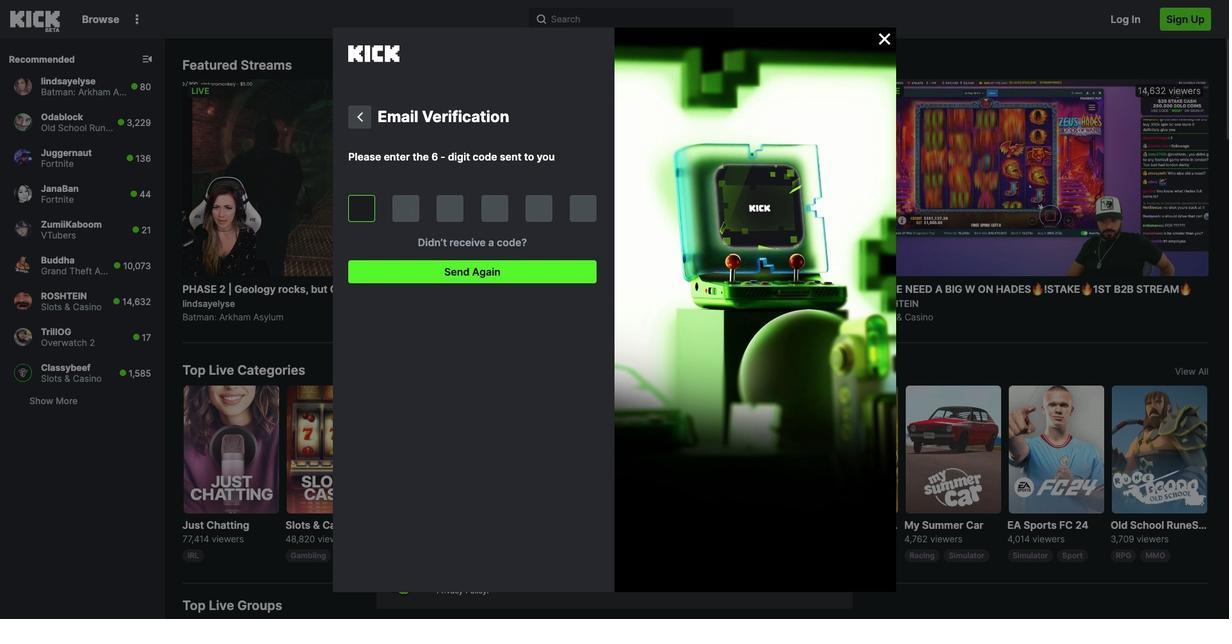 Task type: locate. For each thing, give the bounding box(es) containing it.
pools, hot tubs & bikinis image
[[699, 386, 795, 514]]

my summer car image
[[906, 386, 1001, 514]]

just chatting image
[[184, 386, 279, 514]]

Search search field
[[529, 8, 733, 31]]

None text field
[[348, 195, 375, 222], [393, 195, 419, 222], [437, 195, 464, 222], [481, 195, 508, 222], [348, 195, 375, 222], [393, 195, 419, 222], [437, 195, 464, 222], [481, 195, 508, 222]]

call of duty: warzone image
[[802, 386, 898, 514]]

None text field
[[525, 195, 552, 222], [570, 195, 597, 222], [525, 195, 552, 222], [570, 195, 597, 222]]

navigate to previous slide image
[[160, 168, 179, 191]]

gallery element
[[160, 74, 1229, 324]]

chess image
[[596, 386, 692, 514]]



Task type: describe. For each thing, give the bounding box(es) containing it.
ea sports fc 24 image
[[1009, 386, 1104, 514]]

old school runescape image
[[1112, 386, 1207, 514]]

slots & casino image
[[287, 386, 382, 514]]



Task type: vqa. For each thing, say whether or not it's contained in the screenshot.
you@example.com text box
no



